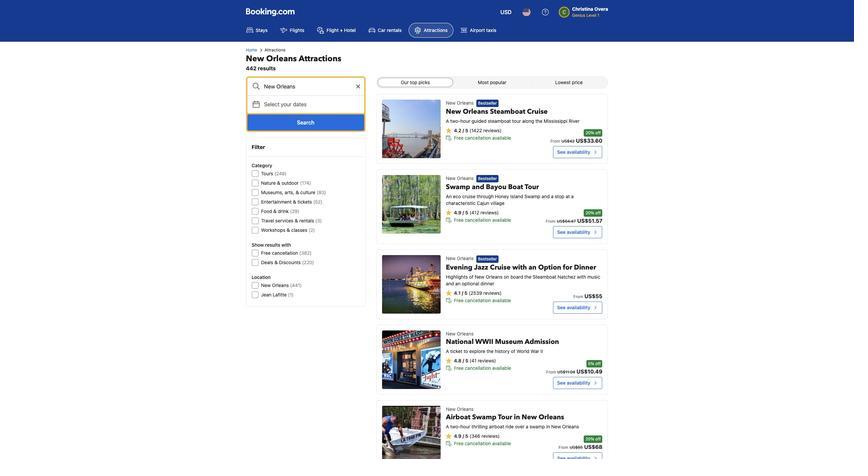 Task type: locate. For each thing, give the bounding box(es) containing it.
cruise up on at right
[[490, 263, 511, 272]]

2 vertical spatial with
[[577, 274, 586, 280]]

/ for national wwii museum admission
[[463, 358, 464, 364]]

cancellation for evening jazz cruise with an option for dinner
[[465, 297, 491, 303]]

available down the village at the right top
[[492, 217, 511, 223]]

1 vertical spatial two-
[[450, 424, 460, 430]]

2 vertical spatial attractions
[[299, 53, 341, 64]]

0 vertical spatial two-
[[450, 118, 460, 124]]

2 bestseller from the top
[[478, 176, 497, 181]]

1 vertical spatial and
[[542, 194, 550, 199]]

free
[[454, 135, 464, 141], [454, 217, 464, 223], [261, 250, 271, 256], [454, 297, 464, 303], [454, 365, 464, 371], [454, 441, 464, 447]]

1 horizontal spatial of
[[511, 349, 515, 354]]

picks
[[419, 79, 430, 85]]

availability down from us$55
[[567, 305, 590, 311]]

2 20% from the top
[[586, 211, 594, 216]]

of left world
[[511, 349, 515, 354]]

tour inside new orleans airboat swamp tour in new orleans a two-hour thrilling airboat ride over a swamp in new orleans
[[498, 413, 512, 422]]

in up over
[[514, 413, 520, 422]]

island
[[510, 194, 523, 199]]

0 vertical spatial a
[[446, 118, 449, 124]]

see down us$42
[[557, 149, 566, 155]]

optional
[[462, 281, 479, 286]]

3 bestseller from the top
[[478, 256, 497, 261]]

1 availability from the top
[[567, 149, 590, 155]]

a inside new orleans airboat swamp tour in new orleans a two-hour thrilling airboat ride over a swamp in new orleans
[[526, 424, 528, 430]]

0 vertical spatial in
[[514, 413, 520, 422]]

entertainment & tickets (52)
[[261, 199, 322, 205]]

the right along
[[535, 118, 543, 124]]

free for airboat swamp tour in new orleans
[[454, 441, 464, 447]]

a left guided
[[446, 118, 449, 124]]

new orleans steamboat cruise a two-hour guided steamboat tour along the mississippi river
[[446, 107, 580, 124]]

orleans inside evening jazz cruise with an option for dinner highlights of new orleans on board the steamboat natchez with music and an optional dinner
[[486, 274, 503, 280]]

workshops
[[261, 227, 285, 233]]

4 see from the top
[[557, 380, 566, 386]]

new
[[246, 53, 264, 64], [446, 100, 456, 106], [446, 107, 461, 116], [446, 175, 456, 181], [446, 256, 456, 261], [475, 274, 485, 280], [261, 282, 271, 288], [446, 331, 456, 337], [446, 406, 456, 412], [522, 413, 537, 422], [551, 424, 561, 430]]

available down airboat
[[492, 441, 511, 447]]

free cancellation available for national
[[454, 365, 511, 371]]

4.9 left the (346
[[454, 433, 461, 439]]

20% for new orleans steamboat cruise
[[586, 130, 594, 135]]

2 vertical spatial bestseller
[[478, 256, 497, 261]]

from inside 5% off from us$11.04 us$10.49
[[546, 370, 556, 375]]

with up board
[[512, 263, 527, 272]]

off
[[595, 130, 601, 135], [595, 211, 601, 216], [595, 361, 601, 366], [595, 437, 601, 442]]

boat
[[508, 183, 523, 192]]

2 vertical spatial 20%
[[586, 437, 594, 442]]

us$42
[[561, 139, 575, 144]]

1 vertical spatial results
[[265, 242, 280, 248]]

20% inside 20% off from us$64.47 us$51.57
[[586, 211, 594, 216]]

see availability down us$11.04
[[557, 380, 590, 386]]

1 vertical spatial 4.9
[[454, 433, 461, 439]]

4.9 down characteristic
[[454, 210, 461, 216]]

our
[[401, 79, 409, 85]]

2 two- from the top
[[450, 424, 460, 430]]

available down steamboat
[[492, 135, 511, 141]]

cruise inside evening jazz cruise with an option for dinner highlights of new orleans on board the steamboat natchez with music and an optional dinner
[[490, 263, 511, 272]]

reviews) down steamboat
[[483, 128, 502, 133]]

entertainment
[[261, 199, 292, 205]]

in
[[514, 413, 520, 422], [546, 424, 550, 430]]

national wwii museum admission image
[[382, 331, 441, 389]]

1 see from the top
[[557, 149, 566, 155]]

new orleans up eco
[[446, 175, 474, 181]]

5 for airboat
[[465, 433, 468, 439]]

evening jazz cruise with an option for dinner image
[[382, 255, 441, 314]]

cajun
[[477, 200, 489, 206]]

1 bestseller from the top
[[478, 101, 497, 106]]

0 vertical spatial of
[[469, 274, 474, 280]]

off inside 20% off from us$42 us$33.60
[[595, 130, 601, 135]]

3 a from the top
[[446, 424, 449, 430]]

4.1 / 5 (2539 reviews)
[[454, 290, 502, 296]]

2 a from the top
[[446, 349, 449, 354]]

1 4.9 from the top
[[454, 210, 461, 216]]

results down "workshops"
[[265, 242, 280, 248]]

from for new orleans steamboat cruise
[[550, 139, 560, 144]]

2 vertical spatial the
[[487, 349, 494, 354]]

0 vertical spatial hour
[[460, 118, 470, 124]]

5 left (412
[[465, 210, 468, 216]]

& left drink
[[273, 208, 277, 214]]

dinner
[[574, 263, 596, 272]]

guided
[[472, 118, 487, 124]]

5 for cruise
[[465, 290, 468, 296]]

outdoor
[[282, 180, 299, 186]]

free down 4.9 / 5 (346 reviews)
[[454, 441, 464, 447]]

the inside new orleans steamboat cruise a two-hour guided steamboat tour along the mississippi river
[[535, 118, 543, 124]]

us$85
[[570, 445, 583, 450]]

cancellation down 4.8 / 5 (41 reviews)
[[465, 365, 491, 371]]

& right 'deals'
[[274, 260, 278, 265]]

available down history
[[492, 365, 511, 371]]

1 horizontal spatial tour
[[525, 183, 539, 192]]

results
[[258, 65, 276, 71], [265, 242, 280, 248]]

0 vertical spatial steamboat
[[490, 107, 525, 116]]

bestseller up the jazz
[[478, 256, 497, 261]]

0 horizontal spatial rentals
[[299, 218, 314, 224]]

from left us$42
[[550, 139, 560, 144]]

0 horizontal spatial the
[[487, 349, 494, 354]]

from left us$64.47
[[546, 219, 555, 224]]

/ for new orleans steamboat cruise
[[463, 128, 464, 133]]

most popular
[[478, 79, 507, 85]]

new orleans up the evening
[[446, 256, 474, 261]]

see down natchez
[[557, 305, 566, 311]]

classes
[[291, 227, 307, 233]]

20% for airboat swamp tour in new orleans
[[586, 437, 594, 442]]

20%
[[586, 130, 594, 135], [586, 211, 594, 216], [586, 437, 594, 442]]

4 available from the top
[[492, 365, 511, 371]]

orleans inside new orleans steamboat cruise a two-hour guided steamboat tour along the mississippi river
[[463, 107, 488, 116]]

new orleans for evening
[[446, 256, 474, 261]]

see availability for evening jazz cruise with an option for dinner
[[557, 305, 590, 311]]

/ left the (346
[[463, 433, 464, 439]]

3 off from the top
[[595, 361, 601, 366]]

0 vertical spatial new orleans
[[446, 100, 474, 106]]

rentals right car
[[387, 27, 402, 33]]

available down the dinner
[[492, 297, 511, 303]]

from inside 20% off from us$42 us$33.60
[[550, 139, 560, 144]]

1 two- from the top
[[450, 118, 460, 124]]

hour down airboat
[[460, 424, 470, 430]]

from for national wwii museum admission
[[546, 370, 556, 375]]

1 vertical spatial a
[[446, 349, 449, 354]]

the down 'wwii'
[[487, 349, 494, 354]]

select
[[264, 101, 279, 107]]

bayou
[[486, 183, 507, 192]]

2 vertical spatial a
[[446, 424, 449, 430]]

0 horizontal spatial an
[[455, 281, 461, 286]]

airboat
[[489, 424, 504, 430]]

3 new orleans from the top
[[446, 256, 474, 261]]

swamp right the 'island'
[[524, 194, 540, 199]]

availability for national wwii museum admission
[[567, 380, 590, 386]]

the inside new orleans national wwii museum admission a ticket to explore the history of world war ii
[[487, 349, 494, 354]]

new orleans up guided
[[446, 100, 474, 106]]

airboat
[[446, 413, 470, 422]]

1 vertical spatial 20%
[[586, 211, 594, 216]]

1 horizontal spatial rentals
[[387, 27, 402, 33]]

1 vertical spatial with
[[512, 263, 527, 272]]

tour right "boat"
[[525, 183, 539, 192]]

and left stop
[[542, 194, 550, 199]]

museums, arts, & culture (83)
[[261, 190, 326, 195]]

jazz
[[474, 263, 488, 272]]

2 vertical spatial and
[[446, 281, 454, 286]]

an
[[529, 263, 537, 272], [455, 281, 461, 286]]

highlights
[[446, 274, 468, 280]]

from inside from us$55
[[573, 294, 583, 299]]

of up optional
[[469, 274, 474, 280]]

1 vertical spatial in
[[546, 424, 550, 430]]

from inside 20% off from us$64.47 us$51.57
[[546, 219, 555, 224]]

reviews) down the dinner
[[483, 290, 502, 296]]

1 vertical spatial hour
[[460, 424, 470, 430]]

2 4.9 from the top
[[454, 433, 461, 439]]

1 vertical spatial the
[[524, 274, 532, 280]]

board
[[511, 274, 523, 280]]

(83)
[[317, 190, 326, 195]]

steamboat down option
[[533, 274, 556, 280]]

20% off from us$42 us$33.60
[[550, 130, 602, 144]]

level
[[587, 13, 596, 18]]

1 20% from the top
[[586, 130, 594, 135]]

and down "highlights"
[[446, 281, 454, 286]]

2 available from the top
[[492, 217, 511, 223]]

1 horizontal spatial cruise
[[527, 107, 548, 116]]

3 available from the top
[[492, 297, 511, 303]]

4 off from the top
[[595, 437, 601, 442]]

bestseller
[[478, 101, 497, 106], [478, 176, 497, 181], [478, 256, 497, 261]]

5 for bayou
[[465, 210, 468, 216]]

0 vertical spatial cruise
[[527, 107, 548, 116]]

history
[[495, 349, 510, 354]]

dates
[[293, 101, 307, 107]]

a right the at
[[571, 194, 574, 199]]

tour up ride
[[498, 413, 512, 422]]

two- inside new orleans airboat swamp tour in new orleans a two-hour thrilling airboat ride over a swamp in new orleans
[[450, 424, 460, 430]]

free down 4.1
[[454, 297, 464, 303]]

our top picks
[[401, 79, 430, 85]]

3 see from the top
[[557, 305, 566, 311]]

two- inside new orleans steamboat cruise a two-hour guided steamboat tour along the mississippi river
[[450, 118, 460, 124]]

1 vertical spatial of
[[511, 349, 515, 354]]

& down the travel services & rentals (3)
[[287, 227, 290, 233]]

cruise up along
[[527, 107, 548, 116]]

from for swamp and bayou boat tour
[[546, 219, 555, 224]]

(2539
[[469, 290, 482, 296]]

& down (248)
[[277, 180, 280, 186]]

your
[[281, 101, 292, 107]]

0 horizontal spatial tour
[[498, 413, 512, 422]]

2 free cancellation available from the top
[[454, 217, 511, 223]]

hour up 4.2
[[460, 118, 470, 124]]

1 available from the top
[[492, 135, 511, 141]]

from left us$11.04
[[546, 370, 556, 375]]

with
[[282, 242, 291, 248], [512, 263, 527, 272], [577, 274, 586, 280]]

0 horizontal spatial in
[[514, 413, 520, 422]]

0 vertical spatial swamp
[[446, 183, 470, 192]]

cancellation down 4.1 / 5 (2539 reviews) at the bottom
[[465, 297, 491, 303]]

4 free cancellation available from the top
[[454, 365, 511, 371]]

0 horizontal spatial attractions
[[265, 47, 285, 53]]

20% inside 20% off from us$42 us$33.60
[[586, 130, 594, 135]]

tour for swamp
[[498, 413, 512, 422]]

cancellation for new orleans steamboat cruise
[[465, 135, 491, 141]]

with up free cancellation (382)
[[282, 242, 291, 248]]

3 availability from the top
[[567, 305, 590, 311]]

availability down us$42
[[567, 149, 590, 155]]

1 vertical spatial cruise
[[490, 263, 511, 272]]

5 available from the top
[[492, 441, 511, 447]]

arts,
[[285, 190, 294, 195]]

0 vertical spatial with
[[282, 242, 291, 248]]

2 vertical spatial new orleans
[[446, 256, 474, 261]]

see for swamp and bayou boat tour
[[557, 229, 566, 235]]

rentals up (2) at the left of page
[[299, 218, 314, 224]]

free cancellation available for steamboat
[[454, 135, 511, 141]]

2 hour from the top
[[460, 424, 470, 430]]

swamp up thrilling
[[472, 413, 496, 422]]

flight + hotel
[[327, 27, 356, 33]]

1 horizontal spatial the
[[524, 274, 532, 280]]

/ right 4.2
[[463, 128, 464, 133]]

free for new orleans steamboat cruise
[[454, 135, 464, 141]]

0 vertical spatial attractions
[[424, 27, 448, 33]]

0 horizontal spatial with
[[282, 242, 291, 248]]

from
[[550, 139, 560, 144], [546, 219, 555, 224], [573, 294, 583, 299], [546, 370, 556, 375], [559, 445, 568, 450]]

1 horizontal spatial in
[[546, 424, 550, 430]]

0 horizontal spatial and
[[446, 281, 454, 286]]

and
[[472, 183, 484, 192], [542, 194, 550, 199], [446, 281, 454, 286]]

0 horizontal spatial a
[[526, 424, 528, 430]]

a down airboat
[[446, 424, 449, 430]]

see down us$64.47
[[557, 229, 566, 235]]

availability down 5% off from us$11.04 us$10.49
[[567, 380, 590, 386]]

off inside 5% off from us$11.04 us$10.49
[[595, 361, 601, 366]]

/ for airboat swamp tour in new orleans
[[463, 433, 464, 439]]

flights
[[290, 27, 304, 33]]

cruise inside new orleans steamboat cruise a two-hour guided steamboat tour along the mississippi river
[[527, 107, 548, 116]]

1 horizontal spatial steamboat
[[533, 274, 556, 280]]

show results with
[[252, 242, 291, 248]]

ride
[[506, 424, 514, 430]]

availability for swamp and bayou boat tour
[[567, 229, 590, 235]]

& for tickets
[[293, 199, 296, 205]]

results right "442"
[[258, 65, 276, 71]]

& for discounts
[[274, 260, 278, 265]]

& up (29)
[[293, 199, 296, 205]]

1 free cancellation available from the top
[[454, 135, 511, 141]]

1 vertical spatial tour
[[498, 413, 512, 422]]

0 vertical spatial and
[[472, 183, 484, 192]]

free down the 4.8
[[454, 365, 464, 371]]

christina
[[572, 6, 593, 12]]

1 off from the top
[[595, 130, 601, 135]]

see availability down from us$55
[[557, 305, 590, 311]]

booking.com image
[[246, 8, 294, 16]]

1 vertical spatial bestseller
[[478, 176, 497, 181]]

see down us$11.04
[[557, 380, 566, 386]]

see for national wwii museum admission
[[557, 380, 566, 386]]

free cancellation available down the 4.9 / 5 (412 reviews)
[[454, 217, 511, 223]]

20% up us$51.57
[[586, 211, 594, 216]]

free cancellation available down 4.1 / 5 (2539 reviews) at the bottom
[[454, 297, 511, 303]]

cancellation up deals & discounts (220) on the bottom of the page
[[272, 250, 298, 256]]

0 vertical spatial the
[[535, 118, 543, 124]]

1 horizontal spatial an
[[529, 263, 537, 272]]

4.9 for swamp and bayou boat tour
[[454, 210, 461, 216]]

a left stop
[[551, 194, 554, 199]]

bestseller up 'bayou'
[[478, 176, 497, 181]]

steamboat inside evening jazz cruise with an option for dinner highlights of new orleans on board the steamboat natchez with music and an optional dinner
[[533, 274, 556, 280]]

attractions inside new orleans attractions 442 results
[[299, 53, 341, 64]]

on
[[504, 274, 509, 280]]

20% inside 20% off from us$85 us$68
[[586, 437, 594, 442]]

1 new orleans from the top
[[446, 100, 474, 106]]

from inside 20% off from us$85 us$68
[[559, 445, 568, 450]]

0 vertical spatial 4.9
[[454, 210, 461, 216]]

1 horizontal spatial attractions
[[299, 53, 341, 64]]

2 horizontal spatial the
[[535, 118, 543, 124]]

steamboat inside new orleans steamboat cruise a two-hour guided steamboat tour along the mississippi river
[[490, 107, 525, 116]]

an left option
[[529, 263, 537, 272]]

4.9 / 5 (412 reviews)
[[454, 210, 499, 216]]

1 horizontal spatial with
[[512, 263, 527, 272]]

cancellation down 4.2 / 5 (1422 reviews)
[[465, 135, 491, 141]]

new orleans attractions 442 results
[[246, 53, 341, 71]]

/ right the 4.8
[[463, 358, 464, 364]]

of
[[469, 274, 474, 280], [511, 349, 515, 354]]

free for swamp and bayou boat tour
[[454, 217, 464, 223]]

steamboat
[[488, 118, 511, 124]]

1 vertical spatial swamp
[[524, 194, 540, 199]]

off for swamp and bayou boat tour
[[595, 211, 601, 216]]

& for drink
[[273, 208, 277, 214]]

see availability for swamp and bayou boat tour
[[557, 229, 590, 235]]

tour
[[512, 118, 521, 124]]

wwii
[[475, 337, 493, 347]]

off for national wwii museum admission
[[595, 361, 601, 366]]

see availability down us$42
[[557, 149, 590, 155]]

free for evening jazz cruise with an option for dinner
[[454, 297, 464, 303]]

availability for new orleans steamboat cruise
[[567, 149, 590, 155]]

war
[[531, 349, 539, 354]]

steamboat up steamboat
[[490, 107, 525, 116]]

off up us$68
[[595, 437, 601, 442]]

from left 'us$85' in the right of the page
[[559, 445, 568, 450]]

cancellation for national wwii museum admission
[[465, 365, 491, 371]]

off up "us$33.60"
[[595, 130, 601, 135]]

1 horizontal spatial swamp
[[472, 413, 496, 422]]

0 vertical spatial 20%
[[586, 130, 594, 135]]

services
[[275, 218, 293, 224]]

reviews) down the "explore"
[[478, 358, 496, 364]]

1 hour from the top
[[460, 118, 470, 124]]

ticket
[[450, 349, 462, 354]]

off for new orleans steamboat cruise
[[595, 130, 601, 135]]

free down 4.2
[[454, 135, 464, 141]]

0 vertical spatial bestseller
[[478, 101, 497, 106]]

2 vertical spatial swamp
[[472, 413, 496, 422]]

5 right 4.2
[[465, 128, 468, 133]]

& for classes
[[287, 227, 290, 233]]

2 availability from the top
[[567, 229, 590, 235]]

/ right 4.1
[[462, 290, 463, 296]]

2 see from the top
[[557, 229, 566, 235]]

available for with
[[492, 297, 511, 303]]

two- up 4.2
[[450, 118, 460, 124]]

bestseller for and
[[478, 176, 497, 181]]

4 availability from the top
[[567, 380, 590, 386]]

5 free cancellation available from the top
[[454, 441, 511, 447]]

1 see availability from the top
[[557, 149, 590, 155]]

0 vertical spatial tour
[[525, 183, 539, 192]]

airport taxis
[[470, 27, 496, 33]]

us$55
[[585, 293, 602, 299]]

5 right 4.1
[[465, 290, 468, 296]]

an down "highlights"
[[455, 281, 461, 286]]

steamboat
[[490, 107, 525, 116], [533, 274, 556, 280]]

available for cruise
[[492, 135, 511, 141]]

1 vertical spatial steamboat
[[533, 274, 556, 280]]

1 vertical spatial rentals
[[299, 218, 314, 224]]

1 a from the top
[[446, 118, 449, 124]]

tour inside the swamp and bayou boat tour an eco cruise through honey island swamp and a stop at a characteristic cajun village
[[525, 183, 539, 192]]

overa
[[594, 6, 608, 12]]

2 see availability from the top
[[557, 229, 590, 235]]

2 off from the top
[[595, 211, 601, 216]]

hour
[[460, 118, 470, 124], [460, 424, 470, 430]]

0 horizontal spatial steamboat
[[490, 107, 525, 116]]

3 20% from the top
[[586, 437, 594, 442]]

0 vertical spatial results
[[258, 65, 276, 71]]

off inside 20% off from us$85 us$68
[[595, 437, 601, 442]]

0 horizontal spatial of
[[469, 274, 474, 280]]

the right board
[[524, 274, 532, 280]]

jean lafitte (1)
[[261, 292, 294, 298]]

off inside 20% off from us$64.47 us$51.57
[[595, 211, 601, 216]]

cancellation down 4.9 / 5 (346 reviews)
[[465, 441, 491, 447]]

(346
[[470, 433, 480, 439]]

3 see availability from the top
[[557, 305, 590, 311]]

free cancellation available down 4.8 / 5 (41 reviews)
[[454, 365, 511, 371]]

and up through
[[472, 183, 484, 192]]

and inside evening jazz cruise with an option for dinner highlights of new orleans on board the steamboat natchez with music and an optional dinner
[[446, 281, 454, 286]]

availability down 20% off from us$64.47 us$51.57 on the right top of the page
[[567, 229, 590, 235]]

from us$55
[[573, 293, 602, 299]]

a right over
[[526, 424, 528, 430]]

2 new orleans from the top
[[446, 175, 474, 181]]

available for swamp
[[492, 441, 511, 447]]

2 horizontal spatial with
[[577, 274, 586, 280]]

reviews) for cruise
[[483, 290, 502, 296]]

4 see availability from the top
[[557, 380, 590, 386]]

cancellation down the 4.9 / 5 (412 reviews)
[[465, 217, 491, 223]]

3 free cancellation available from the top
[[454, 297, 511, 303]]

see for evening jazz cruise with an option for dinner
[[557, 305, 566, 311]]

from left us$55
[[573, 294, 583, 299]]

1 vertical spatial new orleans
[[446, 175, 474, 181]]

/ for swamp and bayou boat tour
[[463, 210, 464, 216]]

reviews) down cajun at top
[[481, 210, 499, 216]]

two- down airboat
[[450, 424, 460, 430]]

off up us$51.57
[[595, 211, 601, 216]]

tours (248)
[[261, 171, 287, 176]]

0 horizontal spatial cruise
[[490, 263, 511, 272]]

in right swamp at the right
[[546, 424, 550, 430]]

free cancellation available down 4.9 / 5 (346 reviews)
[[454, 441, 511, 447]]

0 vertical spatial rentals
[[387, 27, 402, 33]]



Task type: describe. For each thing, give the bounding box(es) containing it.
4.8
[[454, 358, 461, 364]]

from for airboat swamp tour in new orleans
[[559, 445, 568, 450]]

reviews) for national
[[478, 358, 496, 364]]

swamp
[[530, 424, 545, 430]]

usd
[[500, 9, 512, 15]]

workshops & classes (2)
[[261, 227, 315, 233]]

bestseller for jazz
[[478, 256, 497, 261]]

cancellation for airboat swamp tour in new orleans
[[465, 441, 491, 447]]

/ for evening jazz cruise with an option for dinner
[[462, 290, 463, 296]]

ii
[[541, 349, 543, 354]]

(382)
[[299, 250, 312, 256]]

along
[[522, 118, 534, 124]]

lafitte
[[273, 292, 287, 298]]

0 horizontal spatial swamp
[[446, 183, 470, 192]]

taxis
[[486, 27, 496, 33]]

see availability for new orleans steamboat cruise
[[557, 149, 590, 155]]

1 vertical spatial attractions
[[265, 47, 285, 53]]

2 horizontal spatial attractions
[[424, 27, 448, 33]]

free cancellation available for airboat
[[454, 441, 511, 447]]

available for wwii
[[492, 365, 511, 371]]

us$11.04
[[557, 370, 575, 375]]

car
[[378, 27, 386, 33]]

(52)
[[313, 199, 322, 205]]

eco
[[453, 194, 461, 199]]

food
[[261, 208, 272, 214]]

see availability for national wwii museum admission
[[557, 380, 590, 386]]

new orleans for new
[[446, 100, 474, 106]]

tour for boat
[[525, 183, 539, 192]]

national
[[446, 337, 474, 347]]

select your dates
[[264, 101, 307, 107]]

(412
[[470, 210, 479, 216]]

deals & discounts (220)
[[261, 260, 314, 265]]

4.8 / 5 (41 reviews)
[[454, 358, 496, 364]]

flight
[[327, 27, 339, 33]]

search
[[297, 120, 314, 126]]

nature & outdoor (174)
[[261, 180, 311, 186]]

swamp inside new orleans airboat swamp tour in new orleans a two-hour thrilling airboat ride over a swamp in new orleans
[[472, 413, 496, 422]]

new inside new orleans attractions 442 results
[[246, 53, 264, 64]]

us$68
[[584, 444, 602, 450]]

world
[[517, 349, 529, 354]]

attractions link
[[409, 23, 453, 38]]

museums,
[[261, 190, 283, 195]]

bestseller for orleans
[[478, 101, 497, 106]]

(29)
[[290, 208, 299, 214]]

orleans inside new orleans attractions 442 results
[[266, 53, 297, 64]]

new inside new orleans steamboat cruise a two-hour guided steamboat tour along the mississippi river
[[446, 107, 461, 116]]

(1)
[[288, 292, 294, 298]]

free cancellation available for cruise
[[454, 297, 511, 303]]

Where are you going? search field
[[247, 78, 364, 95]]

1 vertical spatial an
[[455, 281, 461, 286]]

orleans inside new orleans national wwii museum admission a ticket to explore the history of world war ii
[[457, 331, 474, 337]]

(3)
[[315, 218, 322, 224]]

new orleans steamboat cruise image
[[382, 100, 441, 158]]

new orleans for swamp
[[446, 175, 474, 181]]

& right arts, on the left top of page
[[296, 190, 299, 195]]

location
[[252, 274, 271, 280]]

availability for evening jazz cruise with an option for dinner
[[567, 305, 590, 311]]

free up 'deals'
[[261, 250, 271, 256]]

5% off from us$11.04 us$10.49
[[546, 361, 602, 375]]

honey
[[495, 194, 509, 199]]

show
[[252, 242, 264, 248]]

rentals inside car rentals link
[[387, 27, 402, 33]]

new orleans airboat swamp tour in new orleans a two-hour thrilling airboat ride over a swamp in new orleans
[[446, 406, 579, 430]]

filter
[[252, 144, 265, 150]]

442
[[246, 65, 256, 71]]

admission
[[525, 337, 559, 347]]

new inside new orleans national wwii museum admission a ticket to explore the history of world war ii
[[446, 331, 456, 337]]

new inside evening jazz cruise with an option for dinner highlights of new orleans on board the steamboat natchez with music and an optional dinner
[[475, 274, 485, 280]]

over
[[515, 424, 525, 430]]

at
[[566, 194, 570, 199]]

stays link
[[241, 23, 273, 38]]

through
[[477, 194, 494, 199]]

car rentals
[[378, 27, 402, 33]]

mississippi
[[544, 118, 568, 124]]

off for airboat swamp tour in new orleans
[[595, 437, 601, 442]]

results inside new orleans attractions 442 results
[[258, 65, 276, 71]]

price
[[572, 79, 583, 85]]

airboat swamp tour in new orleans image
[[382, 406, 441, 459]]

reviews) for airboat
[[482, 433, 500, 439]]

travel
[[261, 218, 274, 224]]

us$10.49
[[577, 369, 602, 375]]

reviews) for steamboat
[[483, 128, 502, 133]]

village
[[491, 200, 504, 206]]

2 horizontal spatial a
[[571, 194, 574, 199]]

natchez
[[558, 274, 576, 280]]

discounts
[[279, 260, 301, 265]]

reviews) for bayou
[[481, 210, 499, 216]]

flight + hotel link
[[311, 23, 361, 38]]

5 for steamboat
[[465, 128, 468, 133]]

tickets
[[298, 199, 312, 205]]

of inside new orleans national wwii museum admission a ticket to explore the history of world war ii
[[511, 349, 515, 354]]

the inside evening jazz cruise with an option for dinner highlights of new orleans on board the steamboat natchez with music and an optional dinner
[[524, 274, 532, 280]]

airport
[[470, 27, 485, 33]]

5 for national
[[465, 358, 468, 364]]

2 horizontal spatial swamp
[[524, 194, 540, 199]]

hour inside new orleans airboat swamp tour in new orleans a two-hour thrilling airboat ride over a swamp in new orleans
[[460, 424, 470, 430]]

20% for swamp and bayou boat tour
[[586, 211, 594, 216]]

new orleans national wwii museum admission a ticket to explore the history of world war ii
[[446, 331, 559, 354]]

+
[[340, 27, 343, 33]]

swamp and bayou boat tour image
[[382, 175, 441, 234]]

car rentals link
[[363, 23, 407, 38]]

4.2
[[454, 128, 461, 133]]

a inside new orleans national wwii museum admission a ticket to explore the history of world war ii
[[446, 349, 449, 354]]

evening jazz cruise with an option for dinner highlights of new orleans on board the steamboat natchez with music and an optional dinner
[[446, 263, 600, 286]]

river
[[569, 118, 580, 124]]

2 horizontal spatial and
[[542, 194, 550, 199]]

free for national wwii museum admission
[[454, 365, 464, 371]]

christina overa genius level 1
[[572, 6, 608, 18]]

us$33.60
[[576, 138, 602, 144]]

cancellation for swamp and bayou boat tour
[[465, 217, 491, 223]]

stop
[[555, 194, 564, 199]]

4.9 / 5 (346 reviews)
[[454, 433, 500, 439]]

4.1
[[454, 290, 461, 296]]

a inside new orleans steamboat cruise a two-hour guided steamboat tour along the mississippi river
[[446, 118, 449, 124]]

a inside new orleans airboat swamp tour in new orleans a two-hour thrilling airboat ride over a swamp in new orleans
[[446, 424, 449, 430]]

museum
[[495, 337, 523, 347]]

& down (29)
[[295, 218, 298, 224]]

see for new orleans steamboat cruise
[[557, 149, 566, 155]]

music
[[587, 274, 600, 280]]

free cancellation available for bayou
[[454, 217, 511, 223]]

hour inside new orleans steamboat cruise a two-hour guided steamboat tour along the mississippi river
[[460, 118, 470, 124]]

explore
[[469, 349, 485, 354]]

& for outdoor
[[277, 180, 280, 186]]

cruise
[[462, 194, 476, 199]]

us$64.47
[[557, 219, 576, 224]]

available for boat
[[492, 217, 511, 223]]

nature
[[261, 180, 276, 186]]

4.9 for airboat swamp tour in new orleans
[[454, 433, 461, 439]]

0 vertical spatial an
[[529, 263, 537, 272]]

popular
[[490, 79, 507, 85]]

home link
[[246, 47, 257, 53]]

(174)
[[300, 180, 311, 186]]

us$51.57
[[577, 218, 602, 224]]

20% off from us$64.47 us$51.57
[[546, 211, 602, 224]]

of inside evening jazz cruise with an option for dinner highlights of new orleans on board the steamboat natchez with music and an optional dinner
[[469, 274, 474, 280]]

your account menu christina overa genius level 1 element
[[559, 3, 611, 19]]

1 horizontal spatial and
[[472, 183, 484, 192]]

thrilling
[[472, 424, 488, 430]]

1 horizontal spatial a
[[551, 194, 554, 199]]



Task type: vqa. For each thing, say whether or not it's contained in the screenshot.


